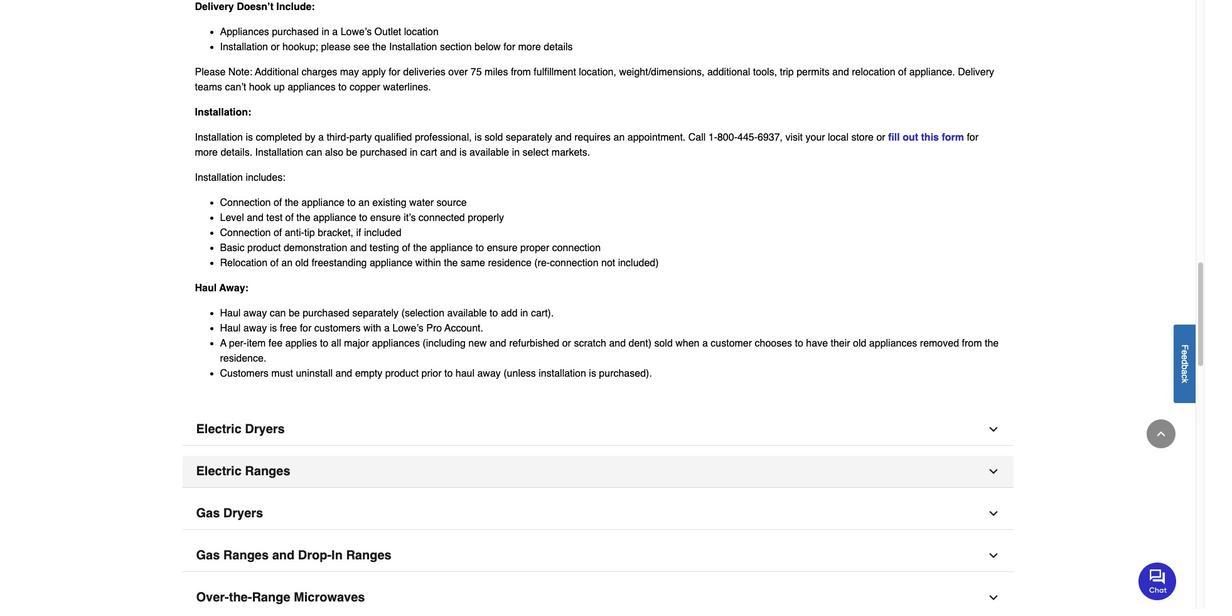 Task type: describe. For each thing, give the bounding box(es) containing it.
cart).
[[531, 308, 554, 319]]

section
[[440, 42, 472, 53]]

water
[[409, 197, 434, 209]]

level
[[220, 213, 244, 224]]

connected
[[419, 213, 465, 224]]

may
[[340, 67, 359, 78]]

is right installation on the bottom left of page
[[589, 368, 596, 380]]

customer
[[711, 338, 752, 349]]

can't
[[225, 82, 246, 93]]

within
[[416, 258, 441, 269]]

doesn't
[[237, 2, 274, 13]]

old inside haul away can be purchased separately (selection available to add in cart). haul away is free for customers with a lowe's pro account. a per-item fee applies to all major appliances (including new and refurbished or scratch and dent) sold when a customer chooses to have their old appliances removed from the residence. customers must uninstall and empty product prior to haul away (unless installation is purchased).
[[853, 338, 867, 349]]

existing
[[373, 197, 407, 209]]

is left free
[[270, 323, 277, 334]]

0 horizontal spatial delivery
[[195, 2, 234, 13]]

purchased inside for more details. installation can also be purchased in cart and is available in select markets.
[[360, 147, 407, 159]]

new
[[469, 338, 487, 349]]

the up anti-
[[285, 197, 299, 209]]

please
[[195, 67, 226, 78]]

or inside appliances purchased in a lowe's outlet location installation or hookup; please see the installation section below for more details
[[271, 42, 280, 53]]

permits
[[797, 67, 830, 78]]

professional,
[[415, 132, 472, 143]]

(including
[[423, 338, 466, 349]]

b
[[1181, 364, 1191, 369]]

with
[[364, 323, 381, 334]]

refurbished
[[509, 338, 560, 349]]

please
[[321, 42, 351, 53]]

add
[[501, 308, 518, 319]]

the up within
[[413, 243, 427, 254]]

1 e from the top
[[1181, 350, 1191, 355]]

details
[[544, 42, 573, 53]]

of right relocation at the top left of page
[[270, 258, 279, 269]]

to up the bracket,
[[347, 197, 356, 209]]

source
[[437, 197, 467, 209]]

installation includes:
[[195, 172, 285, 184]]

bracket,
[[318, 228, 354, 239]]

or inside haul away can be purchased separately (selection available to add in cart). haul away is free for customers with a lowe's pro account. a per-item fee applies to all major appliances (including new and refurbished or scratch and dent) sold when a customer chooses to have their old appliances removed from the residence. customers must uninstall and empty product prior to haul away (unless installation is purchased).
[[562, 338, 571, 349]]

dent)
[[629, 338, 652, 349]]

gas dryers button
[[182, 498, 1014, 530]]

installation down details.
[[195, 172, 243, 184]]

properly
[[468, 213, 504, 224]]

up
[[274, 82, 285, 93]]

uninstall
[[296, 368, 333, 380]]

chevron up image
[[1155, 428, 1168, 440]]

if
[[356, 228, 361, 239]]

0 vertical spatial away
[[244, 308, 267, 319]]

f e e d b a c k
[[1181, 344, 1191, 383]]

it's
[[404, 213, 416, 224]]

haul
[[456, 368, 475, 380]]

dryers for gas dryers
[[223, 506, 263, 521]]

teams
[[195, 82, 222, 93]]

account.
[[445, 323, 483, 334]]

a right when
[[703, 338, 708, 349]]

from inside haul away can be purchased separately (selection available to add in cart). haul away is free for customers with a lowe's pro account. a per-item fee applies to all major appliances (including new and refurbished or scratch and dent) sold when a customer chooses to have their old appliances removed from the residence. customers must uninstall and empty product prior to haul away (unless installation is purchased).
[[962, 338, 982, 349]]

product inside connection of the appliance to an existing water source level and test of the appliance to ensure it's connected properly connection of anti-tip bracket, if included basic product demonstration and testing of the appliance to ensure proper connection relocation of an old freestanding appliance within the same residence (re-connection not included)
[[247, 243, 281, 254]]

weight/dimensions,
[[619, 67, 705, 78]]

800-
[[718, 132, 738, 143]]

1-
[[709, 132, 718, 143]]

0 vertical spatial an
[[614, 132, 625, 143]]

for inside appliances purchased in a lowe's outlet location installation or hookup; please see the installation section below for more details
[[504, 42, 516, 53]]

ranges for gas
[[223, 548, 269, 563]]

2 e from the top
[[1181, 355, 1191, 359]]

must
[[271, 368, 293, 380]]

cart
[[421, 147, 437, 159]]

and inside please note: additional charges may apply for deliveries over 75 miles from fulfillment location, weight/dimensions, additional tools, trip permits and relocation of appliance. delivery teams can't hook up appliances to copper waterlines.
[[833, 67, 849, 78]]

to up same
[[476, 243, 484, 254]]

also
[[325, 147, 344, 159]]

appliances purchased in a lowe's outlet location installation or hookup; please see the installation section below for more details
[[220, 27, 573, 53]]

fill
[[889, 132, 900, 143]]

and inside for more details. installation can also be purchased in cart and is available in select markets.
[[440, 147, 457, 159]]

is inside for more details. installation can also be purchased in cart and is available in select markets.
[[460, 147, 467, 159]]

note:
[[228, 67, 253, 78]]

1 vertical spatial connection
[[550, 258, 599, 269]]

details.
[[221, 147, 252, 159]]

select
[[523, 147, 549, 159]]

tools,
[[753, 67, 777, 78]]

see
[[354, 42, 370, 53]]

more inside for more details. installation can also be purchased in cart and is available in select markets.
[[195, 147, 218, 159]]

same
[[461, 258, 485, 269]]

outlet
[[375, 27, 401, 38]]

(selection
[[402, 308, 445, 319]]

markets.
[[552, 147, 590, 159]]

fee
[[269, 338, 283, 349]]

electric dryers button
[[182, 414, 1014, 446]]

0 vertical spatial ensure
[[370, 213, 401, 224]]

per-
[[229, 338, 247, 349]]

chevron down image for gas dryers
[[987, 508, 1000, 520]]

be inside haul away can be purchased separately (selection available to add in cart). haul away is free for customers with a lowe's pro account. a per-item fee applies to all major appliances (including new and refurbished or scratch and dent) sold when a customer chooses to have their old appliances removed from the residence. customers must uninstall and empty product prior to haul away (unless installation is purchased).
[[289, 308, 300, 319]]

apply
[[362, 67, 386, 78]]

lowe's inside haul away can be purchased separately (selection available to add in cart). haul away is free for customers with a lowe's pro account. a per-item fee applies to all major appliances (including new and refurbished or scratch and dent) sold when a customer chooses to have their old appliances removed from the residence. customers must uninstall and empty product prior to haul away (unless installation is purchased).
[[393, 323, 424, 334]]

in left select
[[512, 147, 520, 159]]

old inside connection of the appliance to an existing water source level and test of the appliance to ensure it's connected properly connection of anti-tip bracket, if included basic product demonstration and testing of the appliance to ensure proper connection relocation of an old freestanding appliance within the same residence (re-connection not included)
[[295, 258, 309, 269]]

all
[[331, 338, 341, 349]]

free
[[280, 323, 297, 334]]

party
[[350, 132, 372, 143]]

by
[[305, 132, 316, 143]]

2 vertical spatial haul
[[220, 323, 241, 334]]

gas for gas dryers
[[196, 506, 220, 521]]

of right testing
[[402, 243, 411, 254]]

electric dryers
[[196, 422, 285, 437]]

available inside for more details. installation can also be purchased in cart and is available in select markets.
[[470, 147, 509, 159]]

2 vertical spatial away
[[478, 368, 501, 380]]

qualified
[[375, 132, 412, 143]]

item
[[247, 338, 266, 349]]

drop-
[[298, 548, 332, 563]]

away:
[[219, 283, 249, 294]]

appliances inside please note: additional charges may apply for deliveries over 75 miles from fulfillment location, weight/dimensions, additional tools, trip permits and relocation of appliance. delivery teams can't hook up appliances to copper waterlines.
[[288, 82, 336, 93]]

freestanding
[[312, 258, 367, 269]]

0 vertical spatial connection
[[552, 243, 601, 254]]

is up details.
[[246, 132, 253, 143]]

scratch
[[574, 338, 607, 349]]

a right "with"
[[384, 323, 390, 334]]

purchased).
[[599, 368, 652, 380]]

for inside for more details. installation can also be purchased in cart and is available in select markets.
[[967, 132, 979, 143]]

gas ranges and drop-in ranges
[[196, 548, 392, 563]]

in inside appliances purchased in a lowe's outlet location installation or hookup; please see the installation section below for more details
[[322, 27, 330, 38]]

f e e d b a c k button
[[1174, 324, 1196, 403]]

removed
[[920, 338, 960, 349]]

gas dryers
[[196, 506, 263, 521]]

electric for electric ranges
[[196, 464, 242, 479]]

be inside for more details. installation can also be purchased in cart and is available in select markets.
[[346, 147, 357, 159]]

pro
[[427, 323, 442, 334]]

form
[[942, 132, 965, 143]]

to left haul
[[445, 368, 453, 380]]

of right test
[[285, 213, 294, 224]]

chevron down image for electric dryers
[[987, 424, 1000, 436]]

waterlines.
[[383, 82, 431, 93]]

over-the-range microwaves
[[196, 591, 365, 605]]

installation is completed by a third-party qualified professional, is sold separately and requires an appointment. call   1-800-445-6937, visit your local store or fill out this form
[[195, 132, 965, 143]]

proper
[[521, 243, 550, 254]]

to up if
[[359, 213, 368, 224]]

the left same
[[444, 258, 458, 269]]

gas ranges and drop-in ranges button
[[182, 540, 1014, 572]]

appliance.
[[910, 67, 956, 78]]

location
[[404, 27, 439, 38]]

a right by
[[318, 132, 324, 143]]

haul for haul away:
[[195, 283, 217, 294]]

and left empty
[[336, 368, 352, 380]]

can inside haul away can be purchased separately (selection available to add in cart). haul away is free for customers with a lowe's pro account. a per-item fee applies to all major appliances (including new and refurbished or scratch and dent) sold when a customer chooses to have their old appliances removed from the residence. customers must uninstall and empty product prior to haul away (unless installation is purchased).
[[270, 308, 286, 319]]

the up tip
[[297, 213, 311, 224]]

in inside haul away can be purchased separately (selection available to add in cart). haul away is free for customers with a lowe's pro account. a per-item fee applies to all major appliances (including new and refurbished or scratch and dent) sold when a customer chooses to have their old appliances removed from the residence. customers must uninstall and empty product prior to haul away (unless installation is purchased).
[[521, 308, 528, 319]]



Task type: vqa. For each thing, say whether or not it's contained in the screenshot.
connected
yes



Task type: locate. For each thing, give the bounding box(es) containing it.
electric inside electric ranges button
[[196, 464, 242, 479]]

an right the requires
[[614, 132, 625, 143]]

electric for electric dryers
[[196, 422, 242, 437]]

from right removed
[[962, 338, 982, 349]]

installation down appliances
[[220, 42, 268, 53]]

ensure
[[370, 213, 401, 224], [487, 243, 518, 254]]

chevron down image inside gas ranges and drop-in ranges button
[[987, 550, 1000, 562]]

and down if
[[350, 243, 367, 254]]

1 gas from the top
[[196, 506, 220, 521]]

chevron down image for gas ranges and drop-in ranges
[[987, 550, 1000, 562]]

connection up basic in the top of the page
[[220, 228, 271, 239]]

fill out this form link
[[889, 132, 965, 143]]

0 vertical spatial be
[[346, 147, 357, 159]]

more inside appliances purchased in a lowe's outlet location installation or hookup; please see the installation section below for more details
[[518, 42, 541, 53]]

2 connection from the top
[[220, 228, 271, 239]]

sold right professional,
[[485, 132, 503, 143]]

0 vertical spatial chevron down image
[[987, 424, 1000, 436]]

e
[[1181, 350, 1191, 355], [1181, 355, 1191, 359]]

haul away can be purchased separately (selection available to add in cart). haul away is free for customers with a lowe's pro account. a per-item fee applies to all major appliances (including new and refurbished or scratch and dent) sold when a customer chooses to have their old appliances removed from the residence. customers must uninstall and empty product prior to haul away (unless installation is purchased).
[[220, 308, 999, 380]]

have
[[806, 338, 828, 349]]

appliance
[[302, 197, 345, 209], [313, 213, 356, 224], [430, 243, 473, 254], [370, 258, 413, 269]]

can inside for more details. installation can also be purchased in cart and is available in select markets.
[[306, 147, 322, 159]]

electric ranges button
[[182, 456, 1014, 488]]

haul down away:
[[220, 308, 241, 319]]

1 vertical spatial haul
[[220, 308, 241, 319]]

1 horizontal spatial be
[[346, 147, 357, 159]]

chevron down image inside 'electric dryers' button
[[987, 424, 1000, 436]]

be up free
[[289, 308, 300, 319]]

chevron down image for electric ranges
[[987, 466, 1000, 478]]

1 vertical spatial available
[[447, 308, 487, 319]]

chooses
[[755, 338, 793, 349]]

can
[[306, 147, 322, 159], [270, 308, 286, 319]]

in up please
[[322, 27, 330, 38]]

0 vertical spatial gas
[[196, 506, 220, 521]]

1 vertical spatial purchased
[[360, 147, 407, 159]]

from right the miles
[[511, 67, 531, 78]]

ranges for electric
[[245, 464, 290, 479]]

1 vertical spatial more
[[195, 147, 218, 159]]

haul for haul away can be purchased separately (selection available to add in cart). haul away is free for customers with a lowe's pro account. a per-item fee applies to all major appliances (including new and refurbished or scratch and dent) sold when a customer chooses to have their old appliances removed from the residence. customers must uninstall and empty product prior to haul away (unless installation is purchased).
[[220, 308, 241, 319]]

0 vertical spatial connection
[[220, 197, 271, 209]]

1 horizontal spatial separately
[[506, 132, 552, 143]]

0 vertical spatial separately
[[506, 132, 552, 143]]

0 horizontal spatial sold
[[485, 132, 503, 143]]

major
[[344, 338, 369, 349]]

not
[[602, 258, 616, 269]]

or left hookup;
[[271, 42, 280, 53]]

2 gas from the top
[[196, 548, 220, 563]]

0 vertical spatial lowe's
[[341, 27, 372, 38]]

a inside button
[[1181, 369, 1191, 374]]

chevron down image
[[987, 466, 1000, 478], [987, 592, 1000, 604]]

haul left away:
[[195, 283, 217, 294]]

0 horizontal spatial be
[[289, 308, 300, 319]]

e up b in the bottom right of the page
[[1181, 355, 1191, 359]]

dryers up electric ranges
[[245, 422, 285, 437]]

chevron down image for over-the-range microwaves
[[987, 592, 1000, 604]]

1 vertical spatial sold
[[655, 338, 673, 349]]

1 vertical spatial product
[[385, 368, 419, 380]]

tip
[[304, 228, 315, 239]]

purchased up hookup;
[[272, 27, 319, 38]]

demonstration
[[284, 243, 347, 254]]

product up relocation at the top left of page
[[247, 243, 281, 254]]

0 horizontal spatial more
[[195, 147, 218, 159]]

call
[[689, 132, 706, 143]]

of
[[899, 67, 907, 78], [274, 197, 282, 209], [285, 213, 294, 224], [274, 228, 282, 239], [402, 243, 411, 254], [270, 258, 279, 269]]

0 vertical spatial or
[[271, 42, 280, 53]]

1 connection from the top
[[220, 197, 271, 209]]

electric up electric ranges
[[196, 422, 242, 437]]

testing
[[370, 243, 399, 254]]

dryers
[[245, 422, 285, 437], [223, 506, 263, 521]]

0 horizontal spatial appliances
[[288, 82, 336, 93]]

2 vertical spatial an
[[282, 258, 293, 269]]

ranges right in
[[346, 548, 392, 563]]

prior
[[422, 368, 442, 380]]

completed
[[256, 132, 302, 143]]

6937,
[[758, 132, 783, 143]]

1 vertical spatial an
[[359, 197, 370, 209]]

a
[[332, 27, 338, 38], [318, 132, 324, 143], [384, 323, 390, 334], [703, 338, 708, 349], [1181, 369, 1191, 374]]

sold right dent)
[[655, 338, 673, 349]]

chevron down image
[[987, 424, 1000, 436], [987, 508, 1000, 520], [987, 550, 1000, 562]]

lowe's
[[341, 27, 372, 38], [393, 323, 424, 334]]

when
[[676, 338, 700, 349]]

anti-
[[285, 228, 304, 239]]

appliances
[[288, 82, 336, 93], [372, 338, 420, 349], [870, 338, 918, 349]]

0 vertical spatial available
[[470, 147, 509, 159]]

0 horizontal spatial or
[[271, 42, 280, 53]]

be down party
[[346, 147, 357, 159]]

of right relocation
[[899, 67, 907, 78]]

ranges inside electric ranges button
[[245, 464, 290, 479]]

electric up gas dryers
[[196, 464, 242, 479]]

the inside appliances purchased in a lowe's outlet location installation or hookup; please see the installation section below for more details
[[373, 42, 387, 53]]

and right permits
[[833, 67, 849, 78]]

and right 'new'
[[490, 338, 507, 349]]

delivery up appliances
[[195, 2, 234, 13]]

installation inside for more details. installation can also be purchased in cart and is available in select markets.
[[255, 147, 303, 159]]

and down professional,
[[440, 147, 457, 159]]

1 vertical spatial electric
[[196, 464, 242, 479]]

2 horizontal spatial an
[[614, 132, 625, 143]]

0 vertical spatial product
[[247, 243, 281, 254]]

installation down location
[[389, 42, 437, 53]]

1 horizontal spatial or
[[562, 338, 571, 349]]

test
[[266, 213, 283, 224]]

445-
[[738, 132, 758, 143]]

over-the-range microwaves button
[[182, 582, 1014, 609]]

away
[[244, 308, 267, 319], [244, 323, 267, 334], [478, 368, 501, 380]]

1 horizontal spatial an
[[359, 197, 370, 209]]

sold inside haul away can be purchased separately (selection available to add in cart). haul away is free for customers with a lowe's pro account. a per-item fee applies to all major appliances (including new and refurbished or scratch and dent) sold when a customer chooses to have their old appliances removed from the residence. customers must uninstall and empty product prior to haul away (unless installation is purchased).
[[655, 338, 673, 349]]

store
[[852, 132, 874, 143]]

1 vertical spatial connection
[[220, 228, 271, 239]]

of down test
[[274, 228, 282, 239]]

connection of the appliance to an existing water source level and test of the appliance to ensure it's connected properly connection of anti-tip bracket, if included basic product demonstration and testing of the appliance to ensure proper connection relocation of an old freestanding appliance within the same residence (re-connection not included)
[[220, 197, 659, 269]]

of up test
[[274, 197, 282, 209]]

2 vertical spatial chevron down image
[[987, 550, 1000, 562]]

of inside please note: additional charges may apply for deliveries over 75 miles from fulfillment location, weight/dimensions, additional tools, trip permits and relocation of appliance. delivery teams can't hook up appliances to copper waterlines.
[[899, 67, 907, 78]]

0 vertical spatial dryers
[[245, 422, 285, 437]]

fulfillment
[[534, 67, 576, 78]]

can up free
[[270, 308, 286, 319]]

1 vertical spatial chevron down image
[[987, 508, 1000, 520]]

2 vertical spatial purchased
[[303, 308, 350, 319]]

dryers for electric dryers
[[245, 422, 285, 437]]

ranges up the the-
[[223, 548, 269, 563]]

the-
[[229, 591, 252, 605]]

more left details.
[[195, 147, 218, 159]]

connection right proper
[[552, 243, 601, 254]]

0 vertical spatial from
[[511, 67, 531, 78]]

and left test
[[247, 213, 264, 224]]

from inside please note: additional charges may apply for deliveries over 75 miles from fulfillment location, weight/dimensions, additional tools, trip permits and relocation of appliance. delivery teams can't hook up appliances to copper waterlines.
[[511, 67, 531, 78]]

can down by
[[306, 147, 322, 159]]

0 horizontal spatial old
[[295, 258, 309, 269]]

1 electric from the top
[[196, 422, 242, 437]]

2 chevron down image from the top
[[987, 592, 1000, 604]]

please note: additional charges may apply for deliveries over 75 miles from fulfillment location, weight/dimensions, additional tools, trip permits and relocation of appliance. delivery teams can't hook up appliances to copper waterlines.
[[195, 67, 995, 93]]

product inside haul away can be purchased separately (selection available to add in cart). haul away is free for customers with a lowe's pro account. a per-item fee applies to all major appliances (including new and refurbished or scratch and dent) sold when a customer chooses to have their old appliances removed from the residence. customers must uninstall and empty product prior to haul away (unless installation is purchased).
[[385, 368, 419, 380]]

customers
[[314, 323, 361, 334]]

for right "form"
[[967, 132, 979, 143]]

additional
[[708, 67, 751, 78]]

purchased down qualified
[[360, 147, 407, 159]]

over-
[[196, 591, 229, 605]]

0 horizontal spatial ensure
[[370, 213, 401, 224]]

connection
[[220, 197, 271, 209], [220, 228, 271, 239]]

0 horizontal spatial product
[[247, 243, 281, 254]]

chevron down image inside gas dryers button
[[987, 508, 1000, 520]]

the down outlet
[[373, 42, 387, 53]]

available inside haul away can be purchased separately (selection available to add in cart). haul away is free for customers with a lowe's pro account. a per-item fee applies to all major appliances (including new and refurbished or scratch and dent) sold when a customer chooses to have their old appliances removed from the residence. customers must uninstall and empty product prior to haul away (unless installation is purchased).
[[447, 308, 487, 319]]

0 vertical spatial can
[[306, 147, 322, 159]]

1 horizontal spatial old
[[853, 338, 867, 349]]

0 horizontal spatial lowe's
[[341, 27, 372, 38]]

old right their
[[853, 338, 867, 349]]

1 horizontal spatial ensure
[[487, 243, 518, 254]]

for more details. installation can also be purchased in cart and is available in select markets.
[[195, 132, 979, 159]]

separately up select
[[506, 132, 552, 143]]

gas for gas ranges and drop-in ranges
[[196, 548, 220, 563]]

additional
[[255, 67, 299, 78]]

delivery doesn't include:
[[195, 2, 315, 13]]

0 vertical spatial electric
[[196, 422, 242, 437]]

and up markets.
[[555, 132, 572, 143]]

for up waterlines.
[[389, 67, 401, 78]]

available left select
[[470, 147, 509, 159]]

separately inside haul away can be purchased separately (selection available to add in cart). haul away is free for customers with a lowe's pro account. a per-item fee applies to all major appliances (including new and refurbished or scratch and dent) sold when a customer chooses to have their old appliances removed from the residence. customers must uninstall and empty product prior to haul away (unless installation is purchased).
[[352, 308, 399, 319]]

available up account.
[[447, 308, 487, 319]]

1 vertical spatial separately
[[352, 308, 399, 319]]

1 vertical spatial ensure
[[487, 243, 518, 254]]

1 vertical spatial from
[[962, 338, 982, 349]]

1 vertical spatial be
[[289, 308, 300, 319]]

gas down electric ranges
[[196, 506, 220, 521]]

your
[[806, 132, 826, 143]]

is
[[246, 132, 253, 143], [475, 132, 482, 143], [460, 147, 467, 159], [270, 323, 277, 334], [589, 368, 596, 380]]

0 vertical spatial purchased
[[272, 27, 319, 38]]

installation down completed
[[255, 147, 303, 159]]

1 vertical spatial delivery
[[958, 67, 995, 78]]

in
[[332, 548, 343, 563]]

d
[[1181, 359, 1191, 364]]

miles
[[485, 67, 508, 78]]

0 vertical spatial delivery
[[195, 2, 234, 13]]

visit
[[786, 132, 803, 143]]

and left drop-
[[272, 548, 295, 563]]

1 horizontal spatial lowe's
[[393, 323, 424, 334]]

in right add
[[521, 308, 528, 319]]

to down 'may'
[[339, 82, 347, 93]]

connection left not in the top of the page
[[550, 258, 599, 269]]

lowe's inside appliances purchased in a lowe's outlet location installation or hookup; please see the installation section below for more details
[[341, 27, 372, 38]]

0 vertical spatial sold
[[485, 132, 503, 143]]

1 vertical spatial gas
[[196, 548, 220, 563]]

over
[[449, 67, 468, 78]]

out
[[903, 132, 919, 143]]

the inside haul away can be purchased separately (selection available to add in cart). haul away is free for customers with a lowe's pro account. a per-item fee applies to all major appliances (including new and refurbished or scratch and dent) sold when a customer chooses to have their old appliances removed from the residence. customers must uninstall and empty product prior to haul away (unless installation is purchased).
[[985, 338, 999, 349]]

this
[[922, 132, 939, 143]]

delivery right appliance.
[[958, 67, 995, 78]]

appliances left removed
[[870, 338, 918, 349]]

a up please
[[332, 27, 338, 38]]

for right below
[[504, 42, 516, 53]]

trip
[[780, 67, 794, 78]]

0 vertical spatial haul
[[195, 283, 217, 294]]

haul
[[195, 283, 217, 294], [220, 308, 241, 319], [220, 323, 241, 334]]

an left the existing
[[359, 197, 370, 209]]

for up applies
[[300, 323, 312, 334]]

2 horizontal spatial appliances
[[870, 338, 918, 349]]

ranges
[[245, 464, 290, 479], [223, 548, 269, 563], [346, 548, 392, 563]]

is down professional,
[[460, 147, 467, 159]]

2 vertical spatial or
[[562, 338, 571, 349]]

to left add
[[490, 308, 498, 319]]

1 horizontal spatial more
[[518, 42, 541, 53]]

1 horizontal spatial delivery
[[958, 67, 995, 78]]

electric inside 'electric dryers' button
[[196, 422, 242, 437]]

more left the details on the top of the page
[[518, 42, 541, 53]]

installation
[[220, 42, 268, 53], [389, 42, 437, 53], [195, 132, 243, 143], [255, 147, 303, 159], [195, 172, 243, 184]]

0 vertical spatial chevron down image
[[987, 466, 1000, 478]]

1 chevron down image from the top
[[987, 466, 1000, 478]]

connection up level
[[220, 197, 271, 209]]

1 vertical spatial away
[[244, 323, 267, 334]]

(re-
[[535, 258, 550, 269]]

in left cart
[[410, 147, 418, 159]]

1 horizontal spatial from
[[962, 338, 982, 349]]

1 horizontal spatial can
[[306, 147, 322, 159]]

hookup;
[[283, 42, 318, 53]]

the right removed
[[985, 338, 999, 349]]

for inside please note: additional charges may apply for deliveries over 75 miles from fulfillment location, weight/dimensions, additional tools, trip permits and relocation of appliance. delivery teams can't hook up appliances to copper waterlines.
[[389, 67, 401, 78]]

more
[[518, 42, 541, 53], [195, 147, 218, 159]]

charges
[[302, 67, 337, 78]]

1 vertical spatial lowe's
[[393, 323, 424, 334]]

1 vertical spatial chevron down image
[[987, 592, 1000, 604]]

1 horizontal spatial appliances
[[372, 338, 420, 349]]

purchased inside haul away can be purchased separately (selection available to add in cart). haul away is free for customers with a lowe's pro account. a per-item fee applies to all major appliances (including new and refurbished or scratch and dent) sold when a customer chooses to have their old appliances removed from the residence. customers must uninstall and empty product prior to haul away (unless installation is purchased).
[[303, 308, 350, 319]]

gas up over-
[[196, 548, 220, 563]]

lowe's up see
[[341, 27, 372, 38]]

3 chevron down image from the top
[[987, 550, 1000, 562]]

ensure up the included
[[370, 213, 401, 224]]

copper
[[350, 82, 380, 93]]

appliances
[[220, 27, 269, 38]]

separately up "with"
[[352, 308, 399, 319]]

0 horizontal spatial an
[[282, 258, 293, 269]]

lowe's down (selection
[[393, 323, 424, 334]]

c
[[1181, 374, 1191, 378]]

1 vertical spatial old
[[853, 338, 867, 349]]

1 horizontal spatial sold
[[655, 338, 673, 349]]

purchased
[[272, 27, 319, 38], [360, 147, 407, 159], [303, 308, 350, 319]]

1 vertical spatial dryers
[[223, 506, 263, 521]]

haul up a at the left bottom of page
[[220, 323, 241, 334]]

chat invite button image
[[1139, 562, 1177, 600]]

or left scratch
[[562, 338, 571, 349]]

residence.
[[220, 353, 266, 364]]

2 horizontal spatial or
[[877, 132, 886, 143]]

0 horizontal spatial separately
[[352, 308, 399, 319]]

scroll to top element
[[1147, 419, 1176, 448]]

to
[[339, 82, 347, 93], [347, 197, 356, 209], [359, 213, 368, 224], [476, 243, 484, 254], [490, 308, 498, 319], [320, 338, 328, 349], [795, 338, 804, 349], [445, 368, 453, 380]]

purchased up customers at left
[[303, 308, 350, 319]]

appliances down "with"
[[372, 338, 420, 349]]

ranges down electric dryers
[[245, 464, 290, 479]]

appliances down charges on the left
[[288, 82, 336, 93]]

for inside haul away can be purchased separately (selection available to add in cart). haul away is free for customers with a lowe's pro account. a per-item fee applies to all major appliances (including new and refurbished or scratch and dent) sold when a customer chooses to have their old appliances removed from the residence. customers must uninstall and empty product prior to haul away (unless installation is purchased).
[[300, 323, 312, 334]]

separately
[[506, 132, 552, 143], [352, 308, 399, 319]]

installation up details.
[[195, 132, 243, 143]]

2 electric from the top
[[196, 464, 242, 479]]

to inside please note: additional charges may apply for deliveries over 75 miles from fulfillment location, weight/dimensions, additional tools, trip permits and relocation of appliance. delivery teams can't hook up appliances to copper waterlines.
[[339, 82, 347, 93]]

a
[[220, 338, 227, 349]]

1 vertical spatial can
[[270, 308, 286, 319]]

and left dent)
[[609, 338, 626, 349]]

0 horizontal spatial can
[[270, 308, 286, 319]]

relocation
[[220, 258, 268, 269]]

to left all
[[320, 338, 328, 349]]

a up k
[[1181, 369, 1191, 374]]

third-
[[327, 132, 350, 143]]

chevron down image inside over-the-range microwaves button
[[987, 592, 1000, 604]]

relocation
[[852, 67, 896, 78]]

delivery inside please note: additional charges may apply for deliveries over 75 miles from fulfillment location, weight/dimensions, additional tools, trip permits and relocation of appliance. delivery teams can't hook up appliances to copper waterlines.
[[958, 67, 995, 78]]

purchased inside appliances purchased in a lowe's outlet location installation or hookup; please see the installation section below for more details
[[272, 27, 319, 38]]

to left have
[[795, 338, 804, 349]]

or left fill
[[877, 132, 886, 143]]

from
[[511, 67, 531, 78], [962, 338, 982, 349]]

and inside button
[[272, 548, 295, 563]]

chevron down image inside electric ranges button
[[987, 466, 1000, 478]]

old down demonstration
[[295, 258, 309, 269]]

e up d
[[1181, 350, 1191, 355]]

deliveries
[[403, 67, 446, 78]]

0 vertical spatial more
[[518, 42, 541, 53]]

0 horizontal spatial from
[[511, 67, 531, 78]]

haul away:
[[195, 283, 249, 294]]

a inside appliances purchased in a lowe's outlet location installation or hookup; please see the installation section below for more details
[[332, 27, 338, 38]]

2 chevron down image from the top
[[987, 508, 1000, 520]]

is right professional,
[[475, 132, 482, 143]]

0 vertical spatial old
[[295, 258, 309, 269]]

1 vertical spatial or
[[877, 132, 886, 143]]

an down anti-
[[282, 258, 293, 269]]

1 chevron down image from the top
[[987, 424, 1000, 436]]

75
[[471, 67, 482, 78]]

1 horizontal spatial product
[[385, 368, 419, 380]]



